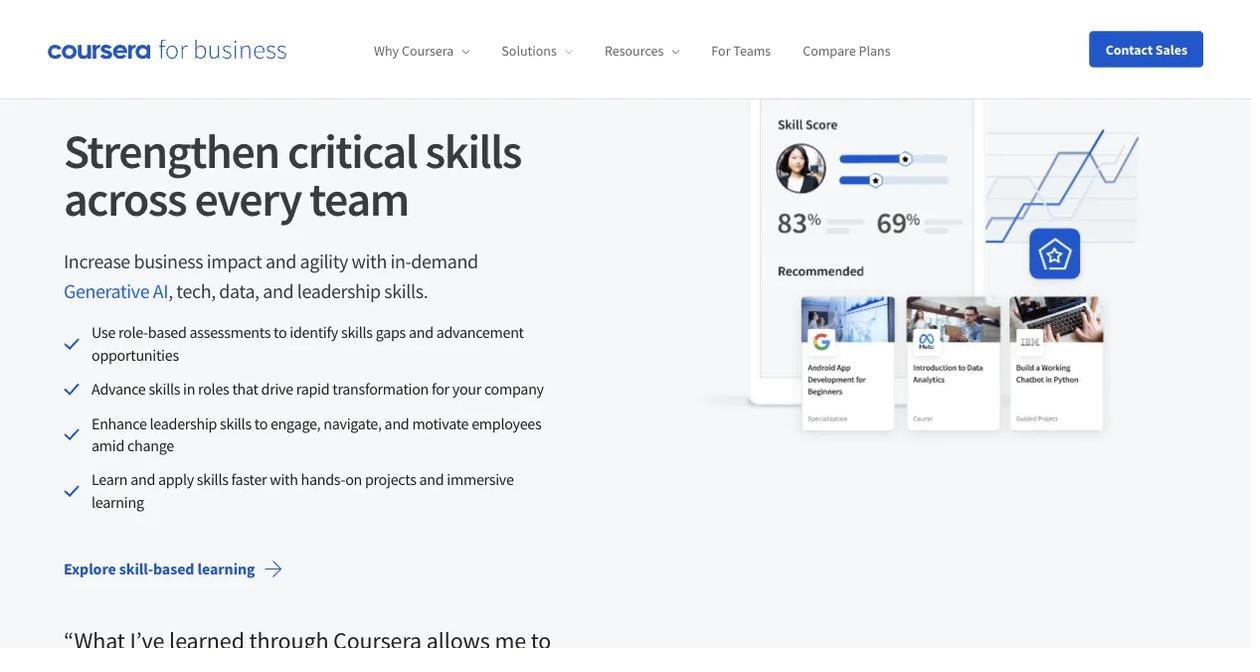 Task type: describe. For each thing, give the bounding box(es) containing it.
contact sales button
[[1090, 31, 1204, 67]]

amid
[[92, 436, 124, 456]]

employees
[[136, 76, 232, 101]]

for teams
[[712, 42, 771, 60]]

increase
[[64, 249, 130, 274]]

learning inside learn and apply skills faster with hands-on projects and immersive learning
[[92, 492, 144, 512]]

engage,
[[271, 414, 321, 434]]

contact sales
[[1106, 40, 1188, 58]]

identify
[[290, 323, 338, 343]]

teams
[[734, 42, 771, 60]]

opportunities
[[92, 345, 179, 365]]

why coursera
[[374, 42, 454, 60]]

and right data, at the left of the page
[[263, 279, 294, 304]]

business
[[134, 249, 203, 274]]

role-
[[118, 323, 148, 343]]

and right projects
[[419, 470, 444, 490]]

with for hands-
[[270, 470, 298, 490]]

compare
[[803, 42, 856, 60]]

solutions
[[502, 42, 557, 60]]

apply
[[158, 470, 194, 490]]

,
[[168, 279, 173, 304]]

increase business impact and agility with in-demand generative ai , tech, data, and leadership skills.
[[64, 249, 478, 304]]

generative
[[64, 279, 149, 304]]

for teams link
[[712, 42, 771, 60]]

in-
[[390, 249, 411, 274]]

skills inside strengthen critical skills across every team
[[425, 121, 521, 181]]

skill-
[[119, 560, 153, 579]]

company
[[484, 379, 544, 399]]

your
[[452, 379, 482, 399]]

team
[[309, 169, 409, 228]]

motivate
[[412, 414, 469, 434]]

skills inside use role-based assessments to identify skills gaps and advancement opportunities
[[341, 323, 373, 343]]

learn and apply skills faster with hands-on projects and immersive learning
[[92, 470, 514, 512]]

transformation
[[333, 379, 429, 399]]

ai
[[153, 279, 168, 304]]

and left apply
[[131, 470, 155, 490]]

explore skill-based learning link
[[48, 546, 299, 593]]

upskill employees
[[64, 76, 232, 101]]

for
[[432, 379, 450, 399]]

data,
[[219, 279, 259, 304]]

skills inside learn and apply skills faster with hands-on projects and immersive learning
[[197, 470, 228, 490]]

and inside use role-based assessments to identify skills gaps and advancement opportunities
[[409, 323, 434, 343]]

resources
[[605, 42, 664, 60]]

rapid
[[296, 379, 330, 399]]

projects
[[365, 470, 416, 490]]

assessments
[[190, 323, 271, 343]]

that
[[232, 379, 258, 399]]

employees
[[472, 414, 542, 434]]

compare plans
[[803, 42, 891, 60]]

generative ai link
[[64, 279, 168, 304]]

drive
[[261, 379, 293, 399]]

and left agility
[[266, 249, 296, 274]]

coursera
[[402, 42, 454, 60]]

strengthen
[[64, 121, 279, 181]]

why
[[374, 42, 399, 60]]

gaps
[[376, 323, 406, 343]]

advance skills in roles that drive rapid transformation for your company
[[92, 379, 544, 399]]



Task type: vqa. For each thing, say whether or not it's contained in the screenshot.
rightmost to
yes



Task type: locate. For each thing, give the bounding box(es) containing it.
with for in-
[[352, 249, 387, 274]]

enhance
[[92, 414, 147, 434]]

navigate,
[[324, 414, 382, 434]]

leadership down agility
[[297, 279, 381, 304]]

plans
[[859, 42, 891, 60]]

0 vertical spatial leadership
[[297, 279, 381, 304]]

leadership inside enhance leadership skills to engage, navigate, and motivate employees amid change
[[150, 414, 217, 434]]

immersive
[[447, 470, 514, 490]]

0 vertical spatial learning
[[92, 492, 144, 512]]

hands-
[[301, 470, 345, 490]]

1 vertical spatial with
[[270, 470, 298, 490]]

enhance leadership skills to engage, navigate, and motivate employees amid change
[[92, 414, 542, 456]]

leadership inside increase business impact and agility with in-demand generative ai , tech, data, and leadership skills.
[[297, 279, 381, 304]]

learning
[[92, 492, 144, 512], [197, 560, 255, 579]]

skills
[[425, 121, 521, 181], [341, 323, 373, 343], [149, 379, 180, 399], [220, 414, 252, 434], [197, 470, 228, 490]]

to left the identify
[[274, 323, 287, 343]]

faster
[[231, 470, 267, 490]]

0 vertical spatial based
[[148, 323, 187, 343]]

based for role-
[[148, 323, 187, 343]]

1 vertical spatial based
[[153, 560, 194, 579]]

with inside increase business impact and agility with in-demand generative ai , tech, data, and leadership skills.
[[352, 249, 387, 274]]

to inside enhance leadership skills to engage, navigate, and motivate employees amid change
[[254, 414, 268, 434]]

0 horizontal spatial learning
[[92, 492, 144, 512]]

to
[[274, 323, 287, 343], [254, 414, 268, 434]]

coursera for business image
[[48, 39, 287, 59]]

1 horizontal spatial with
[[352, 249, 387, 274]]

demand
[[411, 249, 478, 274]]

with left in-
[[352, 249, 387, 274]]

use role-based assessments to identify skills gaps and advancement opportunities
[[92, 323, 524, 365]]

1 horizontal spatial to
[[274, 323, 287, 343]]

1 horizontal spatial leadership
[[297, 279, 381, 304]]

roles
[[198, 379, 229, 399]]

learn
[[92, 470, 128, 490]]

with inside learn and apply skills faster with hands-on projects and immersive learning
[[270, 470, 298, 490]]

0 horizontal spatial leadership
[[150, 414, 217, 434]]

with
[[352, 249, 387, 274], [270, 470, 298, 490]]

leadership down in
[[150, 414, 217, 434]]

skills inside enhance leadership skills to engage, navigate, and motivate employees amid change
[[220, 414, 252, 434]]

use
[[92, 323, 115, 343]]

leadership
[[297, 279, 381, 304], [150, 414, 217, 434]]

every
[[194, 169, 301, 228]]

1 vertical spatial to
[[254, 414, 268, 434]]

skills.
[[384, 279, 428, 304]]

0 horizontal spatial with
[[270, 470, 298, 490]]

to left engage,
[[254, 414, 268, 434]]

based for skill-
[[153, 560, 194, 579]]

for
[[712, 42, 731, 60]]

on
[[345, 470, 362, 490]]

resources link
[[605, 42, 680, 60]]

with right faster
[[270, 470, 298, 490]]

illustration of the coursera skills-first platform image
[[689, 73, 1188, 450]]

1 horizontal spatial learning
[[197, 560, 255, 579]]

agility
[[300, 249, 348, 274]]

based
[[148, 323, 187, 343], [153, 560, 194, 579]]

tech,
[[176, 279, 216, 304]]

compare plans link
[[803, 42, 891, 60]]

advancement
[[436, 323, 524, 343]]

sales
[[1156, 40, 1188, 58]]

upskill
[[64, 76, 132, 101]]

critical
[[287, 121, 417, 181]]

and
[[266, 249, 296, 274], [263, 279, 294, 304], [409, 323, 434, 343], [385, 414, 409, 434], [131, 470, 155, 490], [419, 470, 444, 490]]

contact
[[1106, 40, 1153, 58]]

to inside use role-based assessments to identify skills gaps and advancement opportunities
[[274, 323, 287, 343]]

solutions link
[[502, 42, 573, 60]]

0 horizontal spatial to
[[254, 414, 268, 434]]

across
[[64, 169, 186, 228]]

based up opportunities
[[148, 323, 187, 343]]

impact
[[207, 249, 262, 274]]

explore
[[64, 560, 116, 579]]

and right gaps
[[409, 323, 434, 343]]

0 vertical spatial to
[[274, 323, 287, 343]]

learning inside explore skill-based learning link
[[197, 560, 255, 579]]

strengthen critical skills across every team
[[64, 121, 521, 228]]

learning right skill-
[[197, 560, 255, 579]]

advance
[[92, 379, 146, 399]]

0 vertical spatial with
[[352, 249, 387, 274]]

1 vertical spatial leadership
[[150, 414, 217, 434]]

in
[[183, 379, 195, 399]]

based inside use role-based assessments to identify skills gaps and advancement opportunities
[[148, 323, 187, 343]]

change
[[127, 436, 174, 456]]

and inside enhance leadership skills to engage, navigate, and motivate employees amid change
[[385, 414, 409, 434]]

based right explore
[[153, 560, 194, 579]]

why coursera link
[[374, 42, 470, 60]]

1 vertical spatial learning
[[197, 560, 255, 579]]

and down transformation
[[385, 414, 409, 434]]

learning down learn
[[92, 492, 144, 512]]

explore skill-based learning
[[64, 560, 255, 579]]



